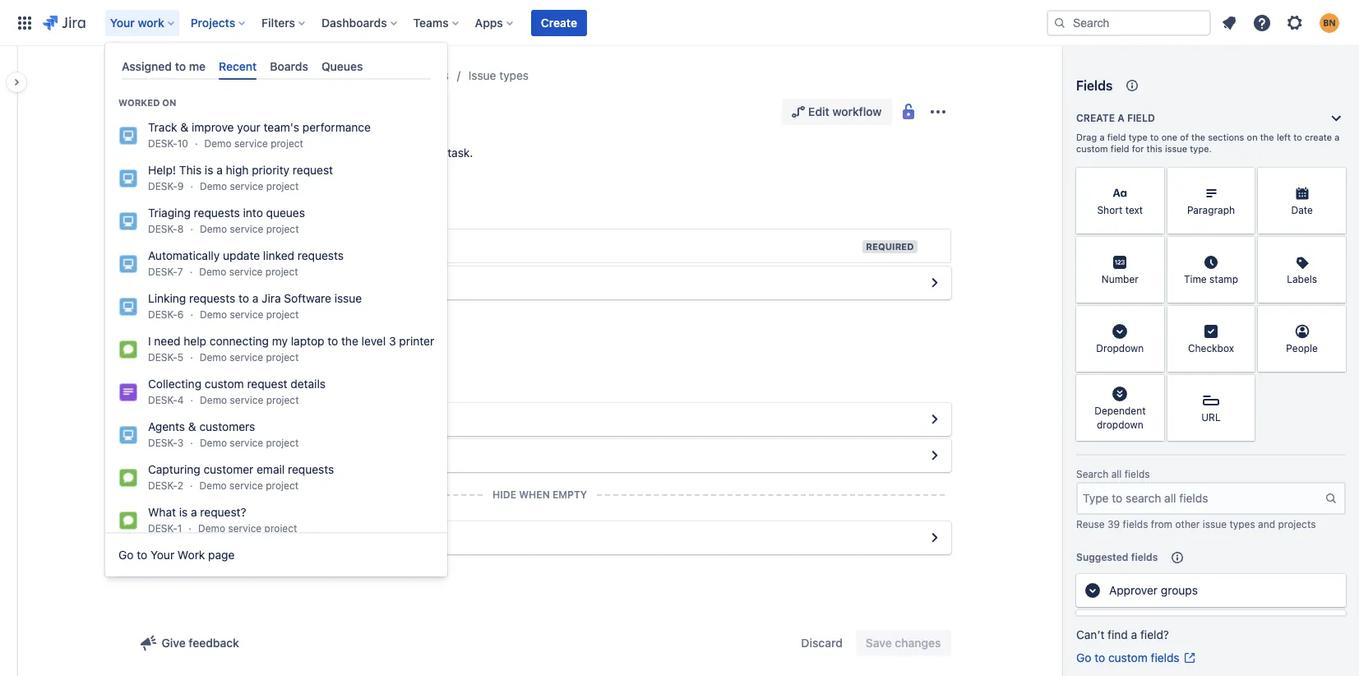 Task type: locate. For each thing, give the bounding box(es) containing it.
banner
[[0, 0, 1360, 46]]

demo down help at left
[[200, 351, 227, 364]]

custom down drag
[[1077, 143, 1108, 154]]

10 desk- from the top
[[148, 522, 177, 535]]

description inside button
[[162, 276, 222, 290]]

9 desk- from the top
[[148, 480, 177, 492]]

1 open field configuration image from the top
[[925, 273, 945, 293]]

your down desk-1
[[150, 548, 174, 562]]

desk-7
[[148, 266, 183, 278]]

types left and
[[1230, 518, 1256, 530]]

of right part
[[391, 146, 401, 160]]

open field configuration image inside description button
[[925, 273, 945, 293]]

upcoming
[[189, 68, 243, 82]]

description down "automatically"
[[162, 276, 222, 290]]

1 vertical spatial your
[[150, 548, 174, 562]]

1 vertical spatial issue
[[335, 291, 362, 305]]

context
[[129, 335, 177, 350]]

find
[[1108, 628, 1128, 642]]

demo service project down help! this is a high priority request
[[200, 180, 299, 193]]

the up type.
[[1192, 132, 1206, 142]]

1 horizontal spatial create
[[1077, 112, 1115, 124]]

1 project from the left
[[246, 68, 284, 82]]

issue right other
[[1203, 518, 1227, 530]]

more information image for checkbox
[[1234, 308, 1254, 327]]

text
[[1126, 204, 1143, 217]]

assigned to me
[[122, 59, 206, 73]]

discard button
[[792, 630, 853, 656]]

issue down one
[[1165, 143, 1188, 154]]

desk- down "capturing"
[[148, 480, 177, 492]]

open field configuration image
[[925, 273, 945, 293], [925, 410, 945, 429], [925, 528, 945, 548]]

labels button
[[129, 439, 951, 472]]

projects
[[1279, 518, 1316, 530]]

demo down the improve
[[204, 138, 232, 150]]

2 vertical spatial issue
[[1203, 518, 1227, 530]]

1 vertical spatial create
[[1077, 112, 1115, 124]]

0 vertical spatial issue
[[1165, 143, 1188, 154]]

project down linked on the top left
[[266, 266, 298, 278]]

issue type icon image
[[129, 102, 148, 122]]

more information image for time stamp
[[1234, 239, 1254, 258]]

1 horizontal spatial your
[[150, 548, 174, 562]]

Search field
[[1047, 9, 1212, 36]]

demo
[[204, 138, 232, 150], [200, 180, 227, 193], [200, 223, 227, 235], [199, 266, 226, 278], [200, 309, 227, 321], [200, 351, 227, 364], [200, 394, 227, 406], [200, 437, 227, 449], [200, 480, 227, 492], [198, 522, 225, 535]]

1 horizontal spatial is
[[205, 163, 213, 177]]

field down create a field
[[1108, 132, 1126, 142]]

1 horizontal spatial the
[[1192, 132, 1206, 142]]

desk- down track
[[148, 138, 177, 150]]

tab list
[[115, 53, 438, 80]]

dependent
[[1095, 405, 1146, 417]]

2 desk- from the top
[[148, 180, 177, 193]]

description
[[129, 198, 200, 213], [162, 276, 222, 290]]

stamp
[[1210, 273, 1239, 286]]

0 horizontal spatial work
[[138, 15, 164, 29]]

is up 1 on the left bottom of the page
[[179, 505, 188, 519]]

1 horizontal spatial request
[[293, 163, 333, 177]]

1 horizontal spatial work
[[293, 146, 319, 160]]

demo service project down into
[[200, 223, 299, 235]]

fields inside go to custom fields link
[[1151, 651, 1180, 665]]

1 vertical spatial projects
[[125, 68, 169, 82]]

1
[[177, 522, 182, 535]]

1 horizontal spatial types
[[1230, 518, 1256, 530]]

requests right email at the bottom left of page
[[288, 462, 334, 476]]

4 desk- from the top
[[148, 266, 177, 278]]

task.
[[448, 146, 473, 160]]

projects for projects "dropdown button"
[[191, 15, 235, 29]]

& right agents on the left bottom
[[188, 420, 196, 434]]

create up drag
[[1077, 112, 1115, 124]]

desk- down the linking
[[148, 309, 177, 321]]

settings image
[[1286, 13, 1305, 32]]

settings
[[406, 68, 449, 82]]

desk-6
[[148, 309, 184, 321]]

1 vertical spatial types
[[1230, 518, 1256, 530]]

1 vertical spatial work
[[293, 146, 319, 160]]

open field configuration image inside "reporter" button
[[925, 528, 945, 548]]

0 horizontal spatial create
[[541, 15, 577, 29]]

dependent dropdown
[[1095, 405, 1146, 431]]

types
[[499, 68, 529, 82], [1230, 518, 1256, 530]]

more information image down "text"
[[1143, 239, 1163, 258]]

0 vertical spatial description
[[129, 198, 200, 213]]

more information image up dropdown
[[1143, 308, 1163, 327]]

3 open field configuration image from the top
[[925, 528, 945, 548]]

request left details
[[247, 377, 288, 391]]

number
[[1102, 273, 1139, 286]]

& up 10
[[180, 120, 189, 134]]

small
[[211, 146, 238, 160]]

email
[[257, 462, 285, 476]]

fields left into
[[203, 198, 237, 213]]

projects up 'me'
[[191, 15, 235, 29]]

your work button
[[105, 9, 181, 36]]

2 vertical spatial open field configuration image
[[925, 528, 945, 548]]

0 vertical spatial labels
[[1287, 273, 1318, 286]]

2 open field configuration image from the top
[[925, 410, 945, 429]]

7
[[177, 266, 183, 278]]

service down collecting custom request details at the bottom
[[230, 394, 263, 406]]

more information about the context fields image
[[246, 196, 266, 215]]

service down customers
[[230, 437, 263, 449]]

1 horizontal spatial issue
[[1165, 143, 1188, 154]]

automatically
[[148, 249, 220, 263]]

the for the
[[1192, 132, 1206, 142]]

requests right the linking
[[189, 291, 235, 305]]

desk- down triaging on the top left of page
[[148, 223, 177, 235]]

collecting
[[148, 377, 202, 391]]

more information about the suggested fields image
[[1168, 548, 1188, 567]]

more information image for short text
[[1143, 169, 1163, 189]]

linking requests to a jira software issue
[[148, 291, 362, 305]]

labels up people
[[1287, 273, 1318, 286]]

level
[[362, 334, 386, 348]]

0 vertical spatial field
[[1128, 112, 1155, 124]]

labels up "capturing"
[[162, 448, 196, 462]]

0 horizontal spatial your
[[110, 15, 135, 29]]

0 horizontal spatial of
[[279, 146, 290, 160]]

teams
[[413, 15, 449, 29]]

4
[[177, 394, 184, 406]]

1 vertical spatial request
[[247, 377, 288, 391]]

more information image for labels
[[1325, 239, 1345, 258]]

desk- for triaging
[[148, 223, 177, 235]]

desk- down agents on the left bottom
[[148, 437, 177, 449]]

1 vertical spatial custom
[[205, 377, 244, 391]]

desk- for collecting
[[148, 394, 177, 406]]

6 desk- from the top
[[148, 351, 177, 364]]

the right on
[[1261, 132, 1275, 142]]

0 vertical spatial go
[[118, 548, 134, 562]]

demo down agents & customers at left bottom
[[200, 437, 227, 449]]

projects button
[[186, 9, 252, 36]]

give feedback button
[[129, 630, 249, 656]]

project down queues
[[266, 223, 299, 235]]

create button
[[531, 9, 587, 36]]

more options image
[[928, 102, 948, 122]]

work up assigned
[[138, 15, 164, 29]]

open field configuration image for description
[[925, 273, 945, 293]]

0 vertical spatial &
[[180, 120, 189, 134]]

1 horizontal spatial projects
[[191, 15, 235, 29]]

custom down more information about the context fields image
[[205, 377, 244, 391]]

0 vertical spatial projects
[[191, 15, 235, 29]]

0 horizontal spatial go
[[118, 548, 134, 562]]

3 right level
[[389, 334, 396, 348]]

0 horizontal spatial is
[[179, 505, 188, 519]]

3 desk- from the top
[[148, 223, 177, 235]]

field left for
[[1111, 143, 1130, 154]]

issue
[[469, 68, 496, 82]]

summary
[[162, 239, 213, 252]]

desk-2
[[148, 480, 183, 492]]

go to your work page
[[118, 548, 235, 562]]

dropdown
[[1097, 342, 1144, 355]]

jira image
[[43, 13, 85, 32], [43, 13, 85, 32]]

1 horizontal spatial project
[[366, 68, 403, 82]]

open field configuration image inside assignee 'button'
[[925, 410, 945, 429]]

desk-3
[[148, 437, 184, 449]]

of right one
[[1180, 132, 1189, 142]]

labels for labels's more information icon
[[1287, 273, 1318, 286]]

0 horizontal spatial types
[[499, 68, 529, 82]]

improve
[[192, 120, 234, 134]]

a right drag
[[1100, 132, 1105, 142]]

project down my
[[266, 351, 299, 364]]

2 horizontal spatial the
[[1261, 132, 1275, 142]]

linked
[[263, 249, 295, 263]]

my
[[272, 334, 288, 348]]

3
[[389, 334, 396, 348], [177, 437, 184, 449]]

types right issue
[[499, 68, 529, 82]]

more information image
[[1325, 169, 1345, 189], [1143, 239, 1163, 258], [1234, 239, 1254, 258], [1143, 308, 1163, 327], [1234, 308, 1254, 327]]

request?
[[200, 505, 246, 519]]

is right this
[[205, 163, 213, 177]]

0 horizontal spatial the
[[341, 334, 359, 348]]

project settings link
[[366, 66, 449, 86]]

more information image for number
[[1143, 239, 1163, 258]]

work left the 'that'
[[293, 146, 319, 160]]

0 horizontal spatial projects
[[125, 68, 169, 82]]

status
[[162, 368, 197, 382]]

1 vertical spatial is
[[179, 505, 188, 519]]

0 vertical spatial work
[[138, 15, 164, 29]]

queues
[[322, 59, 363, 73]]

& for track
[[180, 120, 189, 134]]

help image
[[1253, 13, 1272, 32]]

service down 'capturing customer email requests'
[[230, 480, 263, 492]]

service down into
[[230, 223, 263, 235]]

8
[[177, 223, 184, 235]]

desk-5
[[148, 351, 184, 364]]

0 vertical spatial custom
[[1077, 143, 1108, 154]]

desk-4
[[148, 394, 184, 406]]

desk- up the linking
[[148, 266, 177, 278]]

field up the type
[[1128, 112, 1155, 124]]

1 vertical spatial labels
[[162, 448, 196, 462]]

project
[[271, 138, 303, 150], [266, 180, 299, 193], [266, 223, 299, 235], [266, 266, 298, 278], [266, 309, 299, 321], [266, 351, 299, 364], [266, 394, 299, 406], [266, 437, 299, 449], [266, 480, 299, 492], [264, 522, 297, 535]]

1 horizontal spatial 3
[[389, 334, 396, 348]]

a
[[1118, 112, 1125, 124], [1100, 132, 1105, 142], [1335, 132, 1340, 142], [404, 146, 411, 160], [216, 163, 223, 177], [252, 291, 259, 305], [191, 505, 197, 519], [1131, 628, 1138, 642]]

assignee button
[[129, 403, 951, 436]]

1 horizontal spatial labels
[[1287, 273, 1318, 286]]

track & improve your team's performance
[[148, 120, 371, 134]]

more information image for people
[[1325, 308, 1345, 327]]

time
[[1184, 273, 1207, 286]]

the for printer
[[341, 334, 359, 348]]

2 horizontal spatial issue
[[1203, 518, 1227, 530]]

fields left this link will be opened in a new tab icon
[[1151, 651, 1180, 665]]

more information image down stamp
[[1234, 308, 1254, 327]]

&
[[180, 120, 189, 134], [188, 420, 196, 434]]

1 vertical spatial 3
[[177, 437, 184, 449]]

short text
[[1098, 204, 1143, 217]]

tab list containing assigned to me
[[115, 53, 438, 80]]

0 vertical spatial types
[[499, 68, 529, 82]]

0 vertical spatial create
[[541, 15, 577, 29]]

your inside go to your work page link
[[150, 548, 174, 562]]

projects for the projects link
[[125, 68, 169, 82]]

desk- down "collecting"
[[148, 394, 177, 406]]

desk- down 'help!'
[[148, 180, 177, 193]]

url
[[1202, 412, 1221, 424]]

of up priority
[[279, 146, 290, 160]]

create right apps popup button
[[541, 15, 577, 29]]

create inside button
[[541, 15, 577, 29]]

automatically update linked requests
[[148, 249, 344, 263]]

6
[[177, 309, 184, 321]]

1 vertical spatial &
[[188, 420, 196, 434]]

7 desk- from the top
[[148, 394, 177, 406]]

5 desk- from the top
[[148, 309, 177, 321]]

1 vertical spatial go
[[1077, 651, 1092, 665]]

0 horizontal spatial issue
[[335, 291, 362, 305]]

edit
[[809, 104, 830, 118]]

your work
[[110, 15, 164, 29]]

labels
[[1287, 273, 1318, 286], [162, 448, 196, 462]]

desk- down the what
[[148, 522, 177, 535]]

a up reporter
[[191, 505, 197, 519]]

subtasks track small pieces of work that are part of a larger task.
[[129, 146, 473, 160]]

labels inside button
[[162, 448, 196, 462]]

0 horizontal spatial project
[[246, 68, 284, 82]]

type
[[1129, 132, 1148, 142]]

1 vertical spatial field
[[1108, 132, 1126, 142]]

0 horizontal spatial labels
[[162, 448, 196, 462]]

request down subtasks track small pieces of work that are part of a larger task.
[[293, 163, 333, 177]]

context fields
[[129, 335, 214, 350]]

1 vertical spatial description
[[162, 276, 222, 290]]

1 vertical spatial open field configuration image
[[925, 410, 945, 429]]

go to custom fields link
[[1077, 650, 1196, 666]]

demo service project down 'capturing customer email requests'
[[200, 480, 299, 492]]

1 desk- from the top
[[148, 138, 177, 150]]

and
[[1258, 518, 1276, 530]]

projects up worked on
[[125, 68, 169, 82]]

0 vertical spatial your
[[110, 15, 135, 29]]

projects inside "dropdown button"
[[191, 15, 235, 29]]

0 vertical spatial open field configuration image
[[925, 273, 945, 293]]

project
[[246, 68, 284, 82], [366, 68, 403, 82]]

issue right 'software' at the left of the page
[[335, 291, 362, 305]]

give
[[162, 636, 186, 650]]

project down email at the bottom left of page
[[266, 480, 299, 492]]

demo up help at left
[[200, 309, 227, 321]]

your up assigned
[[110, 15, 135, 29]]

fields right all
[[1125, 468, 1150, 480]]

more information about the fields image
[[1123, 76, 1143, 95]]

desk- for i
[[148, 351, 177, 364]]

a left high
[[216, 163, 223, 177]]

the left level
[[341, 334, 359, 348]]

time stamp
[[1184, 273, 1239, 286]]

fields left more information about the suggested fields icon at the right bottom of the page
[[1131, 551, 1158, 563]]

more information image
[[1143, 169, 1163, 189], [1234, 169, 1254, 189], [1325, 239, 1345, 258], [1325, 308, 1345, 327], [1143, 377, 1163, 396]]

0 horizontal spatial 3
[[177, 437, 184, 449]]

description down desk-9
[[129, 198, 200, 213]]

work
[[138, 15, 164, 29], [293, 146, 319, 160]]

8 desk- from the top
[[148, 437, 177, 449]]

1 horizontal spatial go
[[1077, 651, 1092, 665]]

more information image up stamp
[[1234, 239, 1254, 258]]

reuse
[[1077, 518, 1105, 530]]

issue
[[1165, 143, 1188, 154], [335, 291, 362, 305], [1203, 518, 1227, 530]]

empty
[[553, 489, 587, 501]]

demo down this
[[200, 180, 227, 193]]

2 horizontal spatial of
[[1180, 132, 1189, 142]]



Task type: vqa. For each thing, say whether or not it's contained in the screenshot.


Task type: describe. For each thing, give the bounding box(es) containing it.
desk- for automatically
[[148, 266, 177, 278]]

a left larger
[[404, 146, 411, 160]]

demo down customer
[[200, 480, 227, 492]]

connecting
[[210, 334, 269, 348]]

work
[[178, 548, 205, 562]]

your inside your work "popup button"
[[110, 15, 135, 29]]

help
[[184, 334, 206, 348]]

search image
[[1054, 16, 1067, 29]]

go for go to your work page
[[118, 548, 134, 562]]

10
[[177, 138, 188, 150]]

description for description fields
[[129, 198, 200, 213]]

project down details
[[266, 394, 299, 406]]

feedback
[[189, 636, 239, 650]]

custom inside drag a field type to one of the sections on the left to create a custom field for this issue type.
[[1077, 143, 1108, 154]]

demo service project down collecting custom request details at the bottom
[[200, 394, 299, 406]]

0 vertical spatial request
[[293, 163, 333, 177]]

a right create
[[1335, 132, 1340, 142]]

into
[[243, 206, 263, 220]]

more information about the context fields image
[[224, 332, 244, 352]]

reporter
[[162, 530, 208, 544]]

desk- for linking
[[148, 309, 177, 321]]

a down more information about the fields icon
[[1118, 112, 1125, 124]]

open field configuration image for reporter
[[925, 528, 945, 548]]

project down jira
[[266, 309, 299, 321]]

desk- for agents
[[148, 437, 177, 449]]

what is a request?
[[148, 505, 246, 519]]

service down help! this is a high priority request
[[230, 180, 263, 193]]

checkbox
[[1188, 342, 1235, 355]]

drag
[[1077, 132, 1097, 142]]

paragraph
[[1188, 204, 1235, 217]]

service down request?
[[228, 522, 262, 535]]

service down the automatically update linked requests at left top
[[229, 266, 263, 278]]

demo service project down your
[[204, 138, 303, 150]]

this link will be opened in a new tab image
[[1183, 651, 1196, 665]]

search all fields
[[1077, 468, 1150, 480]]

that
[[322, 146, 343, 160]]

filters
[[262, 15, 295, 29]]

edit workflow
[[809, 104, 882, 118]]

capturing customer email requests
[[148, 462, 334, 476]]

11/20/2023
[[287, 68, 346, 82]]

9
[[177, 180, 184, 193]]

upcoming project 11/20/2023
[[189, 68, 346, 82]]

go to your work page link
[[105, 539, 448, 571]]

more information image for dropdown
[[1143, 308, 1163, 327]]

sidebar navigation image
[[0, 66, 36, 99]]

can't find a field?
[[1077, 628, 1170, 642]]

issue types link
[[469, 66, 529, 86]]

open field configuration image
[[925, 446, 945, 466]]

filters button
[[257, 9, 312, 36]]

linking
[[148, 291, 186, 305]]

short
[[1098, 204, 1123, 217]]

one
[[1162, 132, 1178, 142]]

groups
[[1161, 583, 1198, 597]]

more information image for date
[[1325, 169, 1345, 189]]

hide when empty
[[493, 489, 587, 501]]

description for description
[[162, 276, 222, 290]]

a left jira
[[252, 291, 259, 305]]

reuse 39 fields from other issue types and projects
[[1077, 518, 1316, 530]]

boards
[[270, 59, 308, 73]]

page
[[208, 548, 235, 562]]

from
[[1151, 518, 1173, 530]]

0 horizontal spatial request
[[247, 377, 288, 391]]

fields up 5
[[180, 335, 214, 350]]

demo right 7
[[199, 266, 226, 278]]

edit workflow button
[[782, 99, 892, 125]]

demo service project down request?
[[198, 522, 297, 535]]

field?
[[1141, 628, 1170, 642]]

project down 'team's'
[[271, 138, 303, 150]]

desk- for help!
[[148, 180, 177, 193]]

left
[[1277, 132, 1291, 142]]

assigned
[[122, 59, 172, 73]]

desk- for capturing
[[148, 480, 177, 492]]

of inside drag a field type to one of the sections on the left to create a custom field for this issue type.
[[1180, 132, 1189, 142]]

software
[[284, 291, 331, 305]]

on
[[162, 97, 176, 108]]

1 horizontal spatial of
[[391, 146, 401, 160]]

2 project from the left
[[366, 68, 403, 82]]

labels for open field configuration icon
[[162, 448, 196, 462]]

give feedback
[[162, 636, 239, 650]]

sections
[[1208, 132, 1245, 142]]

notifications image
[[1220, 13, 1239, 32]]

0 vertical spatial is
[[205, 163, 213, 177]]

desk- for track
[[148, 138, 177, 150]]

0 vertical spatial 3
[[389, 334, 396, 348]]

project up go to your work page link
[[264, 522, 297, 535]]

project down priority
[[266, 180, 299, 193]]

desk-8
[[148, 223, 184, 235]]

required
[[866, 241, 914, 252]]

help! this is a high priority request
[[148, 163, 333, 177]]

service down linking requests to a jira software issue
[[230, 309, 263, 321]]

5
[[177, 351, 184, 364]]

demo service project down linking requests to a jira software issue
[[200, 309, 299, 321]]

work inside "popup button"
[[138, 15, 164, 29]]

reporter button
[[129, 521, 951, 554]]

description button
[[129, 266, 951, 299]]

agents & customers
[[148, 420, 255, 434]]

more information image for dependent dropdown
[[1143, 377, 1163, 396]]

field for create
[[1128, 112, 1155, 124]]

update
[[223, 249, 260, 263]]

demo down request?
[[198, 522, 225, 535]]

desk- for what
[[148, 522, 177, 535]]

demo down triaging requests into queues
[[200, 223, 227, 235]]

track
[[181, 146, 208, 160]]

project up email at the bottom left of page
[[266, 437, 299, 449]]

apps button
[[470, 9, 520, 36]]

requests right linked on the top left
[[298, 249, 344, 263]]

desk-10
[[148, 138, 188, 150]]

your profile and settings image
[[1320, 13, 1340, 32]]

appswitcher icon image
[[15, 13, 35, 32]]

issue inside drag a field type to one of the sections on the left to create a custom field for this issue type.
[[1165, 143, 1188, 154]]

Type to search all fields text field
[[1078, 484, 1325, 513]]

when
[[519, 489, 550, 501]]

customer
[[204, 462, 254, 476]]

primary element
[[10, 0, 1047, 46]]

2 vertical spatial custom
[[1109, 651, 1148, 665]]

demo service project down connecting
[[200, 351, 299, 364]]

workflow
[[833, 104, 882, 118]]

fields
[[1077, 78, 1113, 93]]

printer
[[399, 334, 434, 348]]

create for create a field
[[1077, 112, 1115, 124]]

desk-1
[[148, 522, 182, 535]]

jira
[[262, 291, 281, 305]]

service down your
[[234, 138, 268, 150]]

2 vertical spatial field
[[1111, 143, 1130, 154]]

can't
[[1077, 628, 1105, 642]]

capturing
[[148, 462, 200, 476]]

track
[[148, 120, 177, 134]]

create for create
[[541, 15, 577, 29]]

fields right 39 on the right bottom of the page
[[1123, 518, 1149, 530]]

& for agents
[[188, 420, 196, 434]]

demo down collecting custom request details at the bottom
[[200, 394, 227, 406]]

team's
[[264, 120, 299, 134]]

subtask
[[157, 100, 227, 123]]

go for go to custom fields
[[1077, 651, 1092, 665]]

demo service project down customers
[[200, 437, 299, 449]]

approver
[[1110, 583, 1158, 597]]

demo service project down the automatically update linked requests at left top
[[199, 266, 298, 278]]

discard
[[801, 636, 843, 650]]

collecting custom request details
[[148, 377, 326, 391]]

drag a field type to one of the sections on the left to create a custom field for this issue type.
[[1077, 132, 1340, 154]]

approver groups button
[[1077, 574, 1346, 607]]

more information image for paragraph
[[1234, 169, 1254, 189]]

a right the 'find'
[[1131, 628, 1138, 642]]

2
[[177, 480, 183, 492]]

worked on
[[118, 97, 176, 108]]

service down connecting
[[230, 351, 263, 364]]

banner containing your work
[[0, 0, 1360, 46]]

open field configuration image for assignee
[[925, 410, 945, 429]]

field for drag
[[1108, 132, 1126, 142]]

details
[[291, 377, 326, 391]]

dashboards
[[322, 15, 387, 29]]

requests left into
[[194, 206, 240, 220]]

help!
[[148, 163, 176, 177]]

teams button
[[408, 9, 465, 36]]

priority
[[252, 163, 290, 177]]

worked
[[118, 97, 160, 108]]

performance
[[303, 120, 371, 134]]



